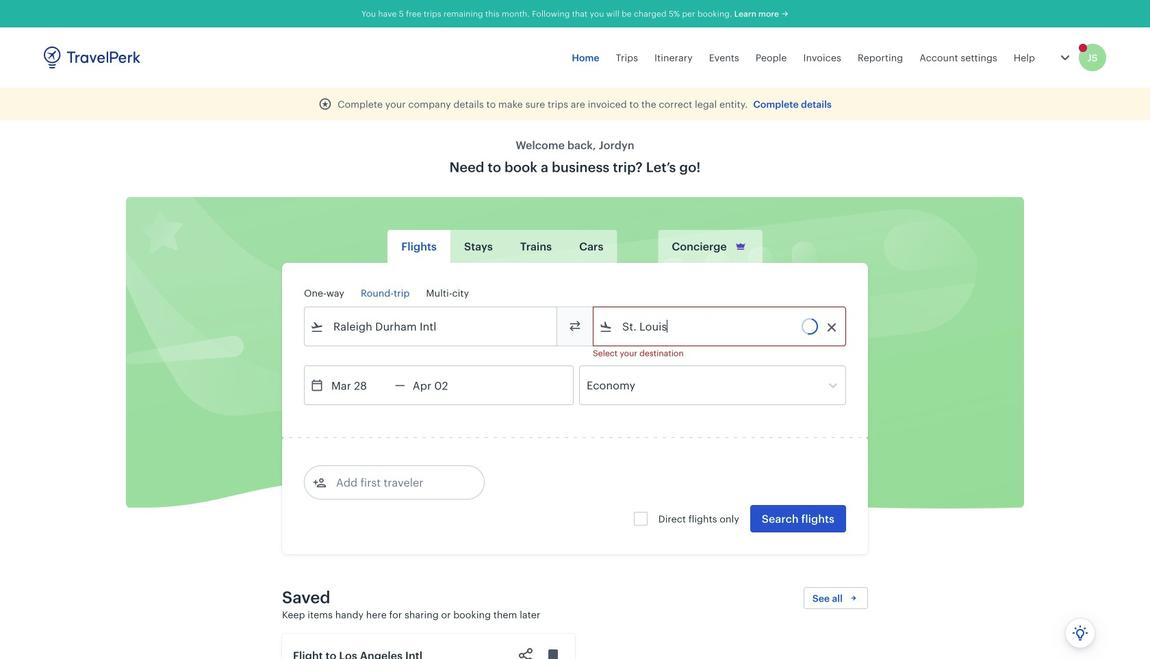 Task type: vqa. For each thing, say whether or not it's contained in the screenshot.
Choose Saturday, May 25, 2024 as your check-out date. It's available. image
no



Task type: describe. For each thing, give the bounding box(es) containing it.
Add first traveler search field
[[327, 472, 469, 494]]

From search field
[[324, 316, 539, 338]]

Return text field
[[405, 366, 477, 405]]



Task type: locate. For each thing, give the bounding box(es) containing it.
To search field
[[613, 316, 828, 338]]

Depart text field
[[324, 366, 395, 405]]



